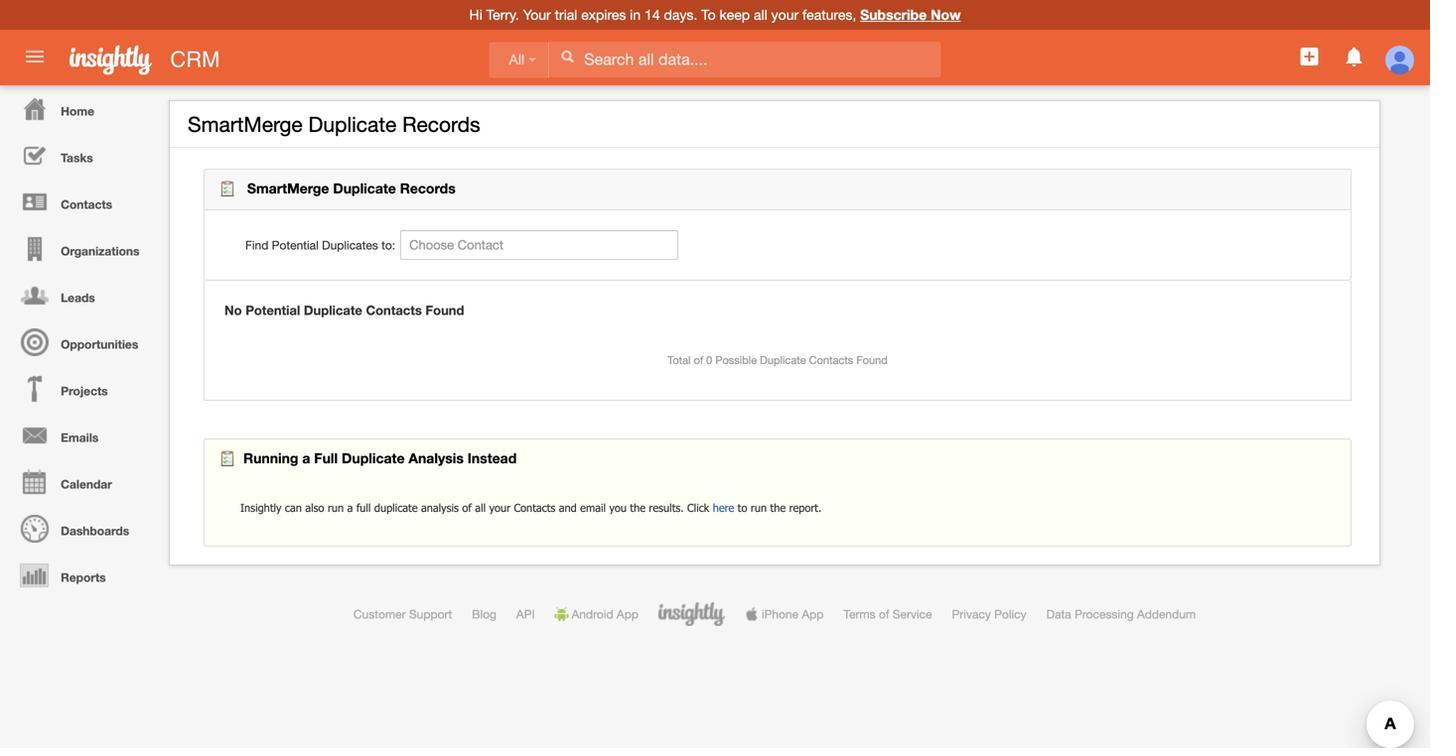 Task type: locate. For each thing, give the bounding box(es) containing it.
1 horizontal spatial of
[[694, 354, 703, 367]]

your down instead
[[489, 502, 510, 515]]

all right keep
[[754, 6, 767, 23]]

to:
[[381, 238, 395, 252]]

of right analysis
[[462, 502, 472, 515]]

privacy policy
[[952, 608, 1026, 622]]

contacts down to:
[[366, 303, 422, 318]]

smartmerge down crm
[[188, 112, 303, 137]]

full
[[314, 450, 338, 467]]

a
[[302, 450, 310, 467], [347, 502, 353, 515]]

support
[[409, 608, 452, 622]]

2 horizontal spatial of
[[879, 608, 889, 622]]

1 vertical spatial of
[[462, 502, 472, 515]]

1 horizontal spatial your
[[771, 6, 799, 23]]

0 vertical spatial smartmerge duplicate records
[[188, 112, 480, 137]]

report.
[[789, 502, 822, 515]]

terms of service link
[[844, 608, 932, 622]]

trial
[[555, 6, 577, 23]]

api
[[516, 608, 535, 622]]

terms
[[844, 608, 876, 622]]

of right terms
[[879, 608, 889, 622]]

1 horizontal spatial run
[[751, 502, 767, 515]]

contacts up organizations link in the top left of the page
[[61, 198, 112, 212]]

service
[[893, 608, 932, 622]]

1 vertical spatial potential
[[245, 303, 300, 318]]

duplicate
[[374, 502, 418, 515]]

the right you
[[630, 502, 645, 515]]

0 vertical spatial all
[[754, 6, 767, 23]]

1 vertical spatial records
[[400, 180, 456, 197]]

app right android
[[617, 608, 638, 622]]

blog link
[[472, 608, 496, 622]]

android
[[572, 608, 613, 622]]

Search all data.... text field
[[549, 42, 941, 77]]

app right 'iphone'
[[802, 608, 824, 622]]

iphone app link
[[745, 608, 824, 622]]

email
[[580, 502, 606, 515]]

navigation
[[0, 85, 159, 599]]

running
[[243, 450, 298, 467]]

run
[[328, 502, 344, 515], [751, 502, 767, 515]]

running a full duplicate analysis instead
[[243, 450, 517, 467]]

data processing addendum link
[[1046, 608, 1196, 622]]

1 app from the left
[[617, 608, 638, 622]]

potential for duplicates
[[272, 238, 319, 252]]

and
[[559, 502, 577, 515]]

2 vertical spatial of
[[879, 608, 889, 622]]

navigation containing home
[[0, 85, 159, 599]]

contacts
[[61, 198, 112, 212], [366, 303, 422, 318], [809, 354, 853, 367], [514, 502, 555, 515]]

0 vertical spatial smartmerge
[[188, 112, 303, 137]]

1 run from the left
[[328, 502, 344, 515]]

0 horizontal spatial of
[[462, 502, 472, 515]]

1 vertical spatial all
[[475, 502, 486, 515]]

found
[[425, 303, 464, 318], [856, 354, 888, 367]]

you
[[609, 502, 627, 515]]

of
[[694, 354, 703, 367], [462, 502, 472, 515], [879, 608, 889, 622]]

no
[[224, 303, 242, 318]]

subscribe
[[860, 6, 927, 23]]

instead
[[467, 450, 517, 467]]

total of 0 possible duplicate contacts found
[[668, 354, 888, 367]]

find
[[245, 238, 268, 252]]

your
[[771, 6, 799, 23], [489, 502, 510, 515]]

1 horizontal spatial app
[[802, 608, 824, 622]]

1 the from the left
[[630, 502, 645, 515]]

2 app from the left
[[802, 608, 824, 622]]

policy
[[994, 608, 1026, 622]]

privacy policy link
[[952, 608, 1026, 622]]

of for terms
[[879, 608, 889, 622]]

0 horizontal spatial the
[[630, 502, 645, 515]]

all
[[754, 6, 767, 23], [475, 502, 486, 515]]

1 horizontal spatial found
[[856, 354, 888, 367]]

duplicate
[[308, 112, 396, 137], [333, 180, 396, 197], [304, 303, 362, 318], [760, 354, 806, 367], [342, 450, 405, 467]]

reports
[[61, 571, 106, 585]]

0 horizontal spatial app
[[617, 608, 638, 622]]

1 vertical spatial smartmerge duplicate records
[[243, 180, 456, 197]]

insightly
[[240, 502, 282, 515]]

your
[[523, 6, 551, 23]]

terry.
[[486, 6, 519, 23]]

run right also
[[328, 502, 344, 515]]

0 horizontal spatial your
[[489, 502, 510, 515]]

potential right no at the top left of the page
[[245, 303, 300, 318]]

0 vertical spatial potential
[[272, 238, 319, 252]]

dashboards
[[61, 524, 129, 538]]

of left 0
[[694, 354, 703, 367]]

1 horizontal spatial a
[[347, 502, 353, 515]]

1 horizontal spatial the
[[770, 502, 786, 515]]

contacts inside 'link'
[[61, 198, 112, 212]]

all right analysis
[[475, 502, 486, 515]]

your left features,
[[771, 6, 799, 23]]

analysis
[[421, 502, 459, 515]]

run right to on the bottom right of the page
[[751, 502, 767, 515]]

the
[[630, 502, 645, 515], [770, 502, 786, 515]]

0 vertical spatial found
[[425, 303, 464, 318]]

leads link
[[5, 272, 159, 319]]

results.
[[649, 502, 684, 515]]

0 horizontal spatial found
[[425, 303, 464, 318]]

data processing addendum
[[1046, 608, 1196, 622]]

features,
[[802, 6, 856, 23]]

all
[[509, 52, 524, 67]]

the left report. on the right bottom
[[770, 502, 786, 515]]

records
[[402, 112, 480, 137], [400, 180, 456, 197]]

terms of service
[[844, 608, 932, 622]]

smartmerge duplicate records
[[188, 112, 480, 137], [243, 180, 456, 197]]

click
[[687, 502, 709, 515]]

full
[[356, 502, 371, 515]]

0 horizontal spatial a
[[302, 450, 310, 467]]

here link
[[713, 502, 734, 515]]

0 vertical spatial a
[[302, 450, 310, 467]]

smartmerge up find
[[247, 180, 329, 197]]

0 horizontal spatial run
[[328, 502, 344, 515]]

1 vertical spatial your
[[489, 502, 510, 515]]

potential right find
[[272, 238, 319, 252]]

0 vertical spatial of
[[694, 354, 703, 367]]



Task type: describe. For each thing, give the bounding box(es) containing it.
to
[[738, 502, 747, 515]]

also
[[305, 502, 324, 515]]

days.
[[664, 6, 697, 23]]

keep
[[720, 6, 750, 23]]

Choose Contact text field
[[400, 230, 678, 260]]

can
[[285, 502, 302, 515]]

analysis
[[409, 450, 464, 467]]

projects
[[61, 384, 108, 398]]

crm
[[170, 47, 220, 72]]

data
[[1046, 608, 1071, 622]]

subscribe now link
[[860, 6, 961, 23]]

of for total
[[694, 354, 703, 367]]

organizations link
[[5, 225, 159, 272]]

dashboards link
[[5, 505, 159, 552]]

1 vertical spatial found
[[856, 354, 888, 367]]

iphone
[[762, 608, 798, 622]]

contacts right possible
[[809, 354, 853, 367]]

home
[[61, 104, 94, 118]]

emails
[[61, 431, 99, 445]]

14
[[645, 6, 660, 23]]

android app
[[572, 608, 638, 622]]

api link
[[516, 608, 535, 622]]

possible
[[715, 354, 757, 367]]

2 run from the left
[[751, 502, 767, 515]]

0
[[706, 354, 712, 367]]

now
[[931, 6, 961, 23]]

processing
[[1075, 608, 1134, 622]]

0 vertical spatial your
[[771, 6, 799, 23]]

no potential duplicate contacts found
[[224, 303, 464, 318]]

reports link
[[5, 552, 159, 599]]

opportunities link
[[5, 319, 159, 365]]

organizations
[[61, 244, 140, 258]]

android app link
[[555, 608, 638, 622]]

home link
[[5, 85, 159, 132]]

here
[[713, 502, 734, 515]]

hi terry. your trial expires in 14 days. to keep all your features, subscribe now
[[469, 6, 961, 23]]

hi
[[469, 6, 482, 23]]

2 the from the left
[[770, 502, 786, 515]]

1 vertical spatial smartmerge
[[247, 180, 329, 197]]

calendar link
[[5, 459, 159, 505]]

insightly can also run a full duplicate analysis of all your contacts and email you the results. click here to run the report.
[[240, 502, 822, 515]]

0 horizontal spatial all
[[475, 502, 486, 515]]

contacts link
[[5, 179, 159, 225]]

potential for duplicate
[[245, 303, 300, 318]]

customer support
[[353, 608, 452, 622]]

privacy
[[952, 608, 991, 622]]

emails link
[[5, 412, 159, 459]]

to
[[701, 6, 716, 23]]

0 vertical spatial records
[[402, 112, 480, 137]]

find potential duplicates to:
[[245, 238, 395, 252]]

white image
[[560, 50, 574, 64]]

notifications image
[[1342, 45, 1366, 69]]

customer support link
[[353, 608, 452, 622]]

expires
[[581, 6, 626, 23]]

opportunities
[[61, 338, 138, 352]]

1 horizontal spatial all
[[754, 6, 767, 23]]

leads
[[61, 291, 95, 305]]

app for iphone app
[[802, 608, 824, 622]]

in
[[630, 6, 641, 23]]

iphone app
[[762, 608, 824, 622]]

all link
[[489, 42, 549, 78]]

contacts left the and
[[514, 502, 555, 515]]

calendar
[[61, 478, 112, 492]]

tasks
[[61, 151, 93, 165]]

blog
[[472, 608, 496, 622]]

tasks link
[[5, 132, 159, 179]]

duplicates
[[322, 238, 378, 252]]

total
[[668, 354, 691, 367]]

addendum
[[1137, 608, 1196, 622]]

app for android app
[[617, 608, 638, 622]]

projects link
[[5, 365, 159, 412]]

customer
[[353, 608, 406, 622]]

1 vertical spatial a
[[347, 502, 353, 515]]



Task type: vqa. For each thing, say whether or not it's contained in the screenshot.
the bottommost smartmerge duplicate records
yes



